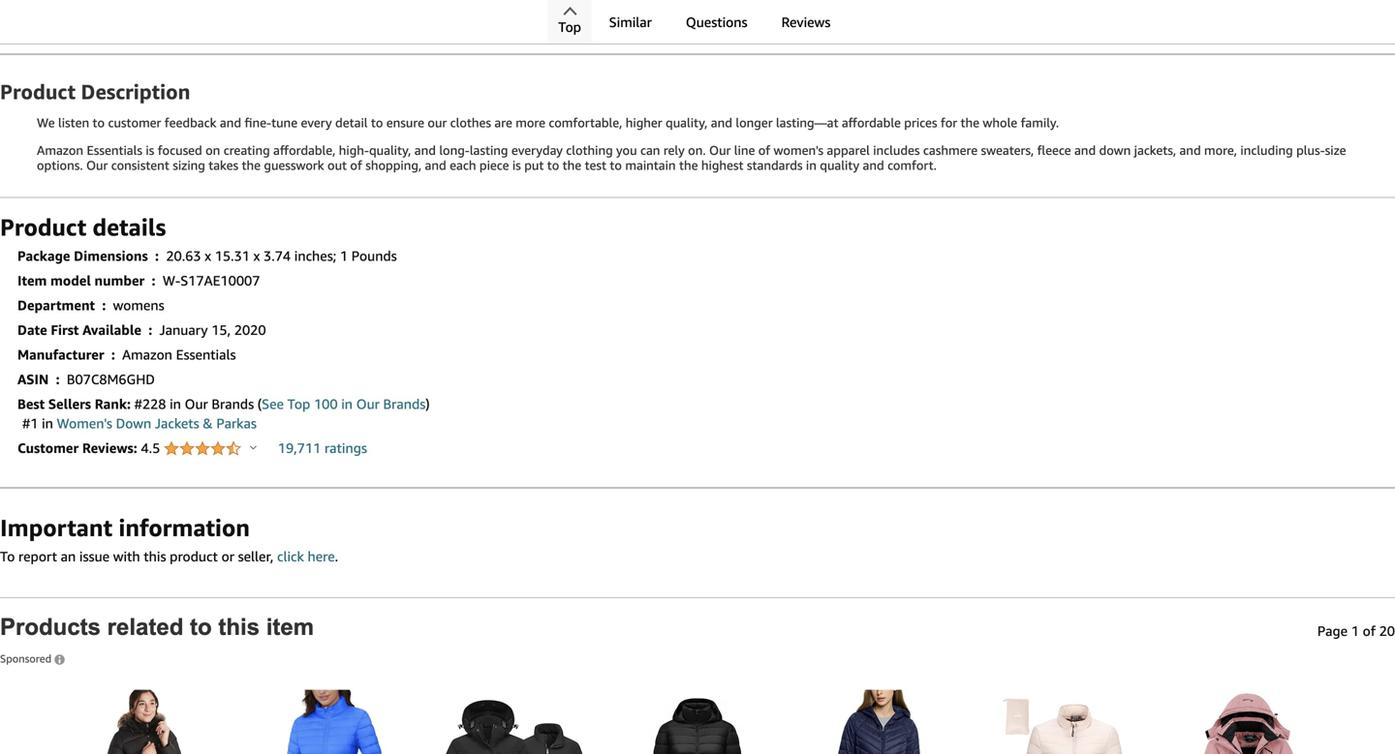 Task type: vqa. For each thing, say whether or not it's contained in the screenshot.
Jackets,
yes



Task type: locate. For each thing, give the bounding box(es) containing it.
0 vertical spatial top
[[558, 19, 581, 35]]

x left 3.74
[[253, 248, 260, 264]]

marmot women's montreal mid-thigh length down puffer coat, jet black, small image
[[68, 674, 223, 755]]

package
[[17, 248, 70, 264]]

seller,
[[238, 549, 274, 565]]

or
[[221, 549, 234, 565]]

is left focused
[[146, 143, 154, 158]]

products
[[0, 614, 101, 640]]

clothing
[[566, 143, 613, 158]]

1 product from the top
[[0, 79, 76, 104]]

this left the item
[[218, 614, 260, 640]]

1 vertical spatial amazon
[[122, 347, 172, 363]]

and left more,
[[1179, 143, 1201, 158]]

in left quality
[[806, 158, 817, 173]]

1 horizontal spatial this
[[218, 614, 260, 640]]

to right 'listen'
[[93, 115, 105, 130]]

top
[[558, 19, 581, 35], [287, 396, 310, 412]]

x left '15.31'
[[205, 248, 211, 264]]

for
[[941, 115, 957, 130]]

ensure
[[386, 115, 424, 130]]

in
[[806, 158, 817, 173], [170, 396, 181, 412], [341, 396, 353, 412], [42, 415, 53, 431]]

quality, down ensure
[[369, 143, 411, 158]]

0 vertical spatial 1
[[340, 248, 348, 264]]

put
[[524, 158, 544, 173]]

1 vertical spatial product
[[0, 213, 86, 241]]

down
[[116, 415, 151, 431]]

essentials inside product details package dimensions                                     ‏                                         :                                     ‎ 20.63 x 15.31 x 3.74 inches; 1 pounds item model number                                     ‏                                         :                                     ‎ w-s17ae10007 department                                     ‏                                         :                                     ‎ womens date first available                                     ‏                                         :                                     ‎ january 15, 2020 manufacturer                                     ‏                                         :                                     ‎ amazon essentials asin                                     ‏                                         :                                     ‎ b07c8m6ghd best sellers rank: #228 in our brands ( see top 100 in our brands ) #1 in women's down jackets & parkas
[[176, 347, 236, 363]]

1 horizontal spatial 1
[[1351, 623, 1359, 639]]

‎ left january
[[156, 322, 156, 338]]

1 horizontal spatial essentials
[[176, 347, 236, 363]]

and left fine-
[[220, 115, 241, 130]]

the left 'highest'
[[679, 158, 698, 173]]

top left similar
[[558, 19, 581, 35]]

to right put
[[547, 158, 559, 173]]

0 horizontal spatial is
[[146, 143, 154, 158]]

product for details
[[0, 213, 86, 241]]

and left long-
[[414, 143, 436, 158]]

apparel
[[827, 143, 870, 158]]

description
[[81, 79, 190, 104]]

whole
[[983, 115, 1017, 130]]

0 horizontal spatial quality,
[[369, 143, 411, 158]]

top right 'see'
[[287, 396, 310, 412]]

0 horizontal spatial 1
[[340, 248, 348, 264]]

product up we
[[0, 79, 76, 104]]

comfortable,
[[549, 115, 622, 130]]

tsla women's lightweight packable accent puffer jacket, water-resistant winter coat, hoodie quilted navy, x-small image
[[804, 674, 959, 755]]

department
[[17, 297, 95, 313]]

this right with
[[144, 549, 166, 565]]

women's
[[57, 415, 112, 431]]

‏
[[151, 248, 151, 264], [148, 273, 148, 288], [99, 297, 99, 313], [145, 322, 145, 338], [108, 347, 108, 363], [52, 371, 52, 387]]

of right line
[[758, 143, 770, 158]]

1 x from the left
[[205, 248, 211, 264]]

brands
[[212, 396, 254, 412], [383, 396, 426, 412]]

product inside product details package dimensions                                     ‏                                         :                                     ‎ 20.63 x 15.31 x 3.74 inches; 1 pounds item model number                                     ‏                                         :                                     ‎ w-s17ae10007 department                                     ‏                                         :                                     ‎ womens date first available                                     ‏                                         :                                     ‎ january 15, 2020 manufacturer                                     ‏                                         :                                     ‎ amazon essentials asin                                     ‏                                         :                                     ‎ b07c8m6ghd best sellers rank: #228 in our brands ( see top 100 in our brands ) #1 in women's down jackets & parkas
[[0, 213, 86, 241]]

top inside product details package dimensions                                     ‏                                         :                                     ‎ 20.63 x 15.31 x 3.74 inches; 1 pounds item model number                                     ‏                                         :                                     ‎ w-s17ae10007 department                                     ‏                                         :                                     ‎ womens date first available                                     ‏                                         :                                     ‎ january 15, 2020 manufacturer                                     ‏                                         :                                     ‎ amazon essentials asin                                     ‏                                         :                                     ‎ b07c8m6ghd best sellers rank: #228 in our brands ( see top 100 in our brands ) #1 in women's down jackets & parkas
[[287, 396, 310, 412]]

w-
[[163, 273, 180, 288]]

and left 'down'
[[1074, 143, 1096, 158]]

quality, up on.
[[666, 115, 708, 130]]

4.5 button
[[141, 440, 257, 459]]

amazon inside amazon essentials is focused on creating affordable, high-quality, and long-lasting everyday clothing you can rely on. our line of women's apparel includes cashmere sweaters, fleece and down jackets, and more, including plus-size options. our consistent sizing takes the guesswork out of shopping, and each piece is put to the test to maintain the highest standards in quality and comfort.
[[37, 143, 83, 158]]

x
[[205, 248, 211, 264], [253, 248, 260, 264]]

our right on.
[[709, 143, 731, 158]]

essentials down 15, on the top of page
[[176, 347, 236, 363]]

amazon down available
[[122, 347, 172, 363]]

‏ right asin
[[52, 371, 52, 387]]

guesswork
[[264, 158, 324, 173]]

essentials inside amazon essentials is focused on creating affordable, high-quality, and long-lasting everyday clothing you can rely on. our line of women's apparel includes cashmere sweaters, fleece and down jackets, and more, including plus-size options. our consistent sizing takes the guesswork out of shopping, and each piece is put to the test to maintain the highest standards in quality and comfort.
[[87, 143, 142, 158]]

0 horizontal spatial essentials
[[87, 143, 142, 158]]

.
[[335, 549, 338, 565]]

line
[[734, 143, 755, 158]]

item
[[17, 273, 47, 288]]

: left the w-
[[152, 273, 156, 288]]

the left test
[[563, 158, 581, 173]]

amazon
[[37, 143, 83, 158], [122, 347, 172, 363]]

0 horizontal spatial x
[[205, 248, 211, 264]]

0 horizontal spatial this
[[144, 549, 166, 565]]

1 vertical spatial top
[[287, 396, 310, 412]]

lasting
[[470, 143, 508, 158]]

1 vertical spatial this
[[218, 614, 260, 640]]

20
[[1379, 623, 1395, 639]]

product up package
[[0, 213, 86, 241]]

product
[[0, 79, 76, 104], [0, 213, 86, 241]]

important information to report an issue with this product or seller, click here .
[[0, 514, 338, 565]]

2 product from the top
[[0, 213, 86, 241]]

down
[[1099, 143, 1131, 158]]

click
[[277, 549, 304, 565]]

0 vertical spatial this
[[144, 549, 166, 565]]

manufacturer
[[17, 347, 104, 363]]

important
[[0, 514, 112, 542]]

1 horizontal spatial x
[[253, 248, 260, 264]]

jackets,
[[1134, 143, 1176, 158]]

in right 100
[[341, 396, 353, 412]]

1 right page
[[1351, 623, 1359, 639]]

of left 20
[[1363, 623, 1376, 639]]

this
[[144, 549, 166, 565], [218, 614, 260, 640]]

sizing
[[173, 158, 205, 173]]

1 vertical spatial quality,
[[369, 143, 411, 158]]

model
[[50, 273, 91, 288]]

jackets
[[155, 415, 199, 431]]

amazon essentials is focused on creating affordable, high-quality, and long-lasting everyday clothing you can rely on. our line of women's apparel includes cashmere sweaters, fleece and down jackets, and more, including plus-size options. our consistent sizing takes the guesswork out of shopping, and each piece is put to the test to maintain the highest standards in quality and comfort.
[[37, 143, 1346, 173]]

:
[[155, 248, 159, 264], [152, 273, 156, 288], [102, 297, 106, 313], [148, 322, 152, 338], [111, 347, 115, 363], [56, 371, 60, 387]]

sweaters,
[[981, 143, 1034, 158]]

‎ down manufacturer
[[63, 371, 63, 387]]

0 horizontal spatial amazon
[[37, 143, 83, 158]]

higher
[[626, 115, 662, 130]]

popover image
[[250, 445, 257, 450]]

essentials down customer
[[87, 143, 142, 158]]

here
[[308, 549, 335, 565]]

1 horizontal spatial amazon
[[122, 347, 172, 363]]

list
[[39, 674, 1356, 755]]

every
[[301, 115, 332, 130]]

to
[[93, 115, 105, 130], [371, 115, 383, 130], [547, 158, 559, 173], [610, 158, 622, 173], [190, 614, 212, 640]]

0 vertical spatial essentials
[[87, 143, 142, 158]]

of right out
[[350, 158, 362, 173]]

and left longer
[[711, 115, 732, 130]]

takes
[[209, 158, 238, 173]]

0 vertical spatial quality,
[[666, 115, 708, 130]]

1 horizontal spatial of
[[758, 143, 770, 158]]

1 brands from the left
[[212, 396, 254, 412]]

to right 'related'
[[190, 614, 212, 640]]

inches;
[[294, 248, 336, 264]]

0 vertical spatial product
[[0, 79, 76, 104]]

are
[[494, 115, 512, 130]]

1 horizontal spatial quality,
[[666, 115, 708, 130]]

maintain
[[625, 158, 676, 173]]

0 horizontal spatial brands
[[212, 396, 254, 412]]

see
[[262, 396, 284, 412]]

tune
[[271, 115, 297, 130]]

0 horizontal spatial top
[[287, 396, 310, 412]]

moerdeng women's waterproof ski jacket warm winter snow coat mountain windbreaker hooded raincoat jacket image
[[1172, 674, 1327, 755]]

our right 100
[[356, 396, 380, 412]]

1 right the inches;
[[340, 248, 348, 264]]

amazon down 'listen'
[[37, 143, 83, 158]]

is
[[146, 143, 154, 158], [512, 158, 521, 173]]

1 horizontal spatial top
[[558, 19, 581, 35]]

can
[[640, 143, 660, 158]]

and
[[220, 115, 241, 130], [711, 115, 732, 130], [414, 143, 436, 158], [1074, 143, 1096, 158], [1179, 143, 1201, 158], [425, 158, 446, 173], [863, 158, 884, 173]]

essentials
[[87, 143, 142, 158], [176, 347, 236, 363]]

reviews:
[[82, 440, 137, 456]]

s17ae10007
[[180, 273, 260, 288]]

reviews
[[781, 14, 831, 30]]

brands right 100
[[383, 396, 426, 412]]

consistent
[[111, 158, 169, 173]]

affordable
[[842, 115, 901, 130]]

high-
[[339, 143, 369, 158]]

test
[[585, 158, 606, 173]]

‎ down available
[[119, 347, 119, 363]]

product
[[170, 549, 218, 565]]

information
[[118, 514, 250, 542]]

1 inside product details package dimensions                                     ‏                                         :                                     ‎ 20.63 x 15.31 x 3.74 inches; 1 pounds item model number                                     ‏                                         :                                     ‎ w-s17ae10007 department                                     ‏                                         :                                     ‎ womens date first available                                     ‏                                         :                                     ‎ january 15, 2020 manufacturer                                     ‏                                         :                                     ‎ amazon essentials asin                                     ‏                                         :                                     ‎ b07c8m6ghd best sellers rank: #228 in our brands ( see top 100 in our brands ) #1 in women's down jackets & parkas
[[340, 248, 348, 264]]

19,711 ratings
[[278, 440, 367, 456]]

is left put
[[512, 158, 521, 173]]

this inside important information to report an issue with this product or seller, click here .
[[144, 549, 166, 565]]

1 vertical spatial essentials
[[176, 347, 236, 363]]

yzg women's fall down slim-fit jacket with synthetic insulation puffer quilted coat hoodied black large image
[[620, 674, 775, 755]]

and right quality
[[863, 158, 884, 173]]

brands up parkas
[[212, 396, 254, 412]]

1 horizontal spatial brands
[[383, 396, 426, 412]]

0 vertical spatial amazon
[[37, 143, 83, 158]]

1 vertical spatial 1
[[1351, 623, 1359, 639]]

: down the womens
[[148, 322, 152, 338]]

: down available
[[111, 347, 115, 363]]



Task type: describe. For each thing, give the bounding box(es) containing it.
20.63
[[166, 248, 201, 264]]

rank:
[[95, 396, 131, 412]]

report
[[18, 549, 57, 565]]

with
[[113, 549, 140, 565]]

we listen to customer feedback and fine-tune every detail to ensure our clothes are more comfortable, higher quality, and longer lasting—at affordable prices for the whole family.
[[37, 115, 1059, 130]]

our up '&'
[[185, 396, 208, 412]]

our
[[428, 115, 447, 130]]

2 horizontal spatial of
[[1363, 623, 1376, 639]]

related
[[107, 614, 183, 640]]

‏ down the womens
[[145, 322, 145, 338]]

first
[[51, 322, 79, 338]]

issue
[[79, 549, 109, 565]]

you
[[616, 143, 637, 158]]

to
[[0, 549, 15, 565]]

focused
[[158, 143, 202, 158]]

in inside amazon essentials is focused on creating affordable, high-quality, and long-lasting everyday clothing you can rely on. our line of women's apparel includes cashmere sweaters, fleece and down jackets, and more, including plus-size options. our consistent sizing takes the guesswork out of shopping, and each piece is put to the test to maintain the highest standards in quality and comfort.
[[806, 158, 817, 173]]

affordable,
[[273, 143, 336, 158]]

4.5
[[141, 440, 164, 456]]

products related to this item
[[0, 614, 314, 640]]

available
[[82, 322, 141, 338]]

b07c8m6ghd
[[67, 371, 155, 387]]

sponsored link
[[0, 640, 65, 668]]

dimensions
[[74, 248, 148, 264]]

ptsoc women's 3 in 1 waterproof ski jacket warm winter snow coat windproof hooded snowboarding raincoat black large image
[[436, 674, 591, 755]]

2 brands from the left
[[383, 396, 426, 412]]

on
[[206, 143, 220, 158]]

‎ left the w-
[[159, 273, 159, 288]]

‏ up available
[[99, 297, 99, 313]]

more
[[516, 115, 545, 130]]

date
[[17, 322, 47, 338]]

magcomsen puffer coat for women long sleeve ultra-light water-resistant jacket with pockets quilt jacket for winter, azure blue m image
[[252, 674, 407, 755]]

standards
[[747, 158, 803, 173]]

to right test
[[610, 158, 622, 173]]

)
[[426, 396, 430, 412]]

shopping,
[[365, 158, 422, 173]]

highest
[[701, 158, 744, 173]]

‏ up 'b07c8m6ghd'
[[108, 347, 108, 363]]

1 horizontal spatial is
[[512, 158, 521, 173]]

listen
[[58, 115, 89, 130]]

to right detail
[[371, 115, 383, 130]]

longer
[[736, 115, 773, 130]]

an
[[61, 549, 76, 565]]

‏ left the w-
[[148, 273, 148, 288]]

: right asin
[[56, 371, 60, 387]]

: up available
[[102, 297, 106, 313]]

in right the #1
[[42, 415, 53, 431]]

comfort.
[[887, 158, 937, 173]]

on.
[[688, 143, 706, 158]]

the right takes
[[242, 158, 261, 173]]

detail
[[335, 115, 368, 130]]

prices
[[904, 115, 937, 130]]

quality, inside amazon essentials is focused on creating affordable, high-quality, and long-lasting everyday clothing you can rely on. our line of women's apparel includes cashmere sweaters, fleece and down jackets, and more, including plus-size options. our consistent sizing takes the guesswork out of shopping, and each piece is put to the test to maintain the highest standards in quality and comfort.
[[369, 143, 411, 158]]

quality
[[820, 158, 859, 173]]

amazon inside product details package dimensions                                     ‏                                         :                                     ‎ 20.63 x 15.31 x 3.74 inches; 1 pounds item model number                                     ‏                                         :                                     ‎ w-s17ae10007 department                                     ‏                                         :                                     ‎ womens date first available                                     ‏                                         :                                     ‎ january 15, 2020 manufacturer                                     ‏                                         :                                     ‎ amazon essentials asin                                     ‏                                         :                                     ‎ b07c8m6ghd best sellers rank: #228 in our brands ( see top 100 in our brands ) #1 in women's down jackets & parkas
[[122, 347, 172, 363]]

more,
[[1204, 143, 1237, 158]]

amazon essentials new styles image
[[0, 0, 1395, 30]]

item
[[266, 614, 314, 640]]

‎ left 20.63
[[162, 248, 162, 264]]

feedback
[[164, 115, 216, 130]]

lasting—at
[[776, 115, 838, 130]]

ratings
[[324, 440, 367, 456]]

page
[[1317, 623, 1348, 639]]

january
[[159, 322, 208, 338]]

including
[[1240, 143, 1293, 158]]

best
[[17, 396, 45, 412]]

page 1 of 20
[[1317, 623, 1395, 639]]

: left 20.63
[[155, 248, 159, 264]]

customer
[[108, 115, 161, 130]]

‏ left 20.63
[[151, 248, 151, 264]]

in up jackets
[[170, 396, 181, 412]]

asin
[[17, 371, 49, 387]]

family.
[[1021, 115, 1059, 130]]

product description
[[0, 79, 190, 104]]

details
[[93, 213, 166, 241]]

options.
[[37, 158, 83, 173]]

fleece
[[1037, 143, 1071, 158]]

and left each
[[425, 158, 446, 173]]

sponsored
[[0, 653, 54, 665]]

long-
[[439, 143, 470, 158]]

clothes
[[450, 115, 491, 130]]

2020
[[234, 322, 266, 338]]

outdoor ventures women's packable full-zip short puffer jacket insulated quilted warm lightweight winter coat image
[[988, 674, 1143, 755]]

our right options.
[[86, 158, 108, 173]]

cashmere
[[923, 143, 978, 158]]

15,
[[211, 322, 231, 338]]

0 horizontal spatial of
[[350, 158, 362, 173]]

fine-
[[245, 115, 271, 130]]

womens
[[113, 297, 164, 313]]

#1
[[22, 415, 38, 431]]

#228
[[134, 396, 166, 412]]

pounds
[[351, 248, 397, 264]]

parkas
[[216, 415, 257, 431]]

out
[[327, 158, 347, 173]]

2 x from the left
[[253, 248, 260, 264]]

everyday
[[511, 143, 563, 158]]

‎ up available
[[109, 297, 109, 313]]

creating
[[224, 143, 270, 158]]

similar
[[609, 14, 652, 30]]

number
[[95, 273, 145, 288]]

19,711 ratings link
[[278, 440, 367, 456]]

product for description
[[0, 79, 76, 104]]

plus-
[[1296, 143, 1325, 158]]

100
[[314, 396, 338, 412]]

(
[[257, 396, 262, 412]]

19,711
[[278, 440, 321, 456]]

customer
[[17, 440, 79, 456]]

the right for
[[961, 115, 979, 130]]



